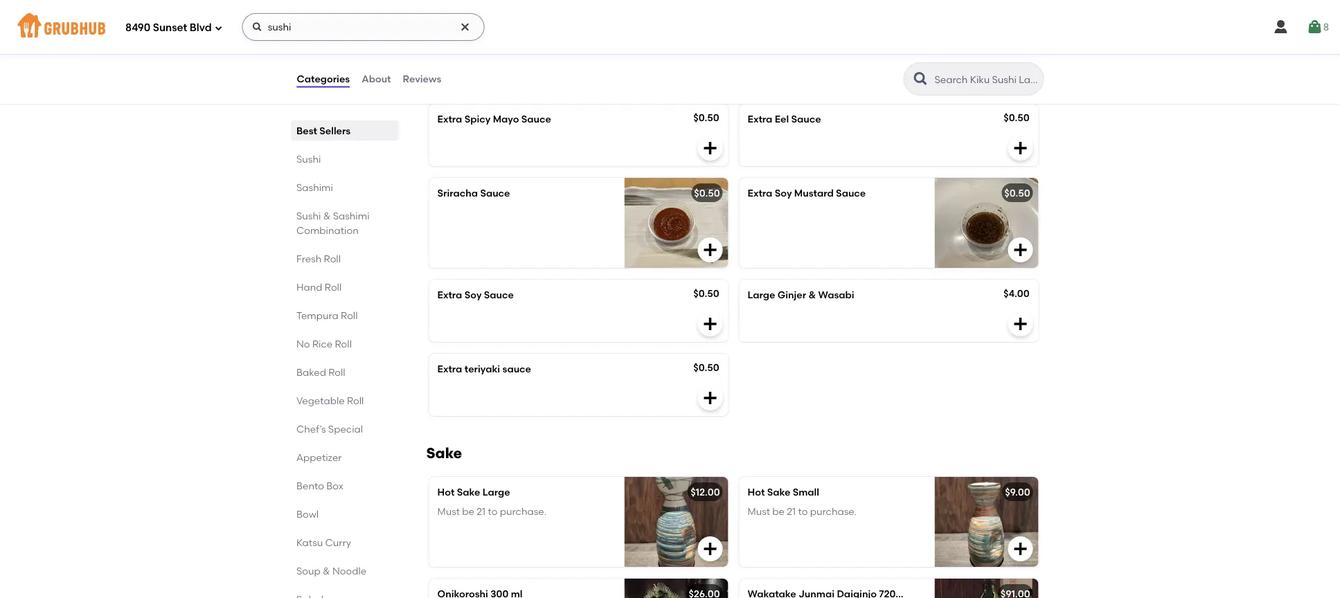 Task type: describe. For each thing, give the bounding box(es) containing it.
wasabi for extra jinger & wasabi
[[507, 39, 543, 51]]

Search for food, convenience, alcohol... search field
[[242, 13, 485, 41]]

soup & noodle
[[296, 565, 366, 577]]

extra for extra eel sauce
[[748, 113, 773, 125]]

main navigation navigation
[[0, 0, 1341, 54]]

extra teriyaki sauce
[[438, 363, 531, 375]]

curry
[[325, 537, 351, 549]]

must be 21 to purchase. for large
[[438, 506, 547, 518]]

Search Kiku Sushi Larchmont search field
[[934, 73, 1040, 86]]

tempura roll
[[296, 310, 358, 321]]

sriracha sauce
[[438, 187, 510, 199]]

hand roll
[[296, 281, 341, 293]]

search icon image
[[913, 71, 929, 87]]

sashimi tab
[[296, 180, 393, 195]]

bento
[[296, 480, 324, 492]]

roll for fresh
[[324, 253, 341, 265]]

mayo
[[493, 113, 519, 125]]

sushi & sashimi combination tab
[[296, 209, 393, 238]]

& inside 'sushi & sashimi combination'
[[323, 210, 330, 222]]

sushi tab
[[296, 152, 393, 166]]

svg image inside 8 "button"
[[1307, 19, 1324, 35]]

chef's special
[[296, 423, 363, 435]]

large ginjer & wasabi
[[748, 289, 855, 301]]

roll for tempura
[[341, 310, 358, 321]]

$1.00
[[696, 38, 719, 49]]

fresh
[[296, 253, 321, 265]]

must for hot sake small
[[748, 506, 770, 518]]

extra jinger & wasabi
[[438, 39, 543, 51]]

extra for extra soy sauce
[[438, 289, 462, 301]]

best sellers
[[296, 125, 350, 136]]

soup & noodle tab
[[296, 564, 393, 578]]

extra soy mustard sauce
[[748, 187, 866, 199]]

vegetable roll tab
[[296, 394, 393, 408]]

1 vertical spatial large
[[483, 487, 510, 498]]

be for large
[[462, 506, 475, 518]]

checkout
[[1057, 548, 1103, 560]]

8 button
[[1307, 15, 1330, 39]]

sake for hot sake small
[[767, 487, 791, 498]]

extra for extra spicy mayo sauce
[[438, 113, 462, 125]]

rice
[[312, 338, 332, 350]]

sushi for sushi
[[296, 153, 321, 165]]

sriracha sauce image
[[625, 178, 728, 268]]

$12.00
[[691, 487, 720, 498]]

hand roll tab
[[296, 280, 393, 294]]

proceed
[[1003, 548, 1043, 560]]

small
[[793, 487, 820, 498]]

fresh roll
[[296, 253, 341, 265]]

mustard
[[795, 187, 834, 199]]

noodle
[[332, 565, 366, 577]]

box
[[326, 480, 343, 492]]

reviews button
[[402, 54, 442, 104]]

proceed to checkout button
[[960, 542, 1146, 567]]

hot sake large
[[438, 487, 510, 498]]

teriyaki
[[465, 363, 500, 375]]

no
[[296, 338, 310, 350]]

21 for large
[[477, 506, 486, 518]]

bento box tab
[[296, 479, 393, 493]]

purchase. for hot sake small
[[810, 506, 857, 518]]

sashimi inside tab
[[296, 182, 333, 193]]

soup
[[296, 565, 320, 577]]

baked roll tab
[[296, 365, 393, 380]]

categories
[[297, 73, 350, 85]]

katsu
[[296, 537, 323, 549]]

sriracha
[[438, 187, 478, 199]]

roll for baked
[[328, 366, 345, 378]]

extra for extra ponzu sauce
[[748, 39, 773, 51]]

to inside proceed to checkout button
[[1045, 548, 1055, 560]]

hot sake small
[[748, 487, 820, 498]]



Task type: locate. For each thing, give the bounding box(es) containing it.
wakatake junmai daiginjo 720 ml image
[[935, 579, 1039, 599]]

extra eel sauce
[[748, 113, 821, 125]]

extra ponzu sauce
[[748, 39, 836, 51]]

1 horizontal spatial must be 21 to purchase.
[[748, 506, 857, 518]]

chef's
[[296, 423, 326, 435]]

reviews
[[403, 73, 442, 85]]

baked roll
[[296, 366, 345, 378]]

tempura roll tab
[[296, 308, 393, 323]]

best sellers tab
[[296, 123, 393, 138]]

hot for hot sake large
[[438, 487, 455, 498]]

& right ginjer
[[809, 289, 816, 301]]

svg image
[[1307, 19, 1324, 35], [460, 21, 471, 33], [1013, 66, 1029, 82], [702, 140, 719, 157], [702, 242, 719, 258], [702, 316, 719, 333], [1013, 316, 1029, 333], [702, 390, 719, 407]]

vegetable roll
[[296, 395, 364, 407]]

0 horizontal spatial must be 21 to purchase.
[[438, 506, 547, 518]]

bowl
[[296, 509, 318, 520]]

0 horizontal spatial be
[[462, 506, 475, 518]]

no rice roll
[[296, 338, 352, 350]]

soy for sauce
[[465, 289, 482, 301]]

to right "proceed" on the bottom right of the page
[[1045, 548, 1055, 560]]

1 horizontal spatial 21
[[787, 506, 796, 518]]

sunset
[[153, 22, 187, 34]]

purchase.
[[500, 506, 547, 518], [810, 506, 857, 518]]

extra spicy mayo sauce
[[438, 113, 551, 125]]

2 hot from the left
[[748, 487, 765, 498]]

must be 21 to purchase. down hot sake large
[[438, 506, 547, 518]]

1 horizontal spatial to
[[798, 506, 808, 518]]

extra
[[438, 39, 462, 51], [748, 39, 773, 51], [438, 113, 462, 125], [748, 113, 773, 125], [748, 187, 773, 199], [438, 289, 462, 301], [438, 363, 462, 375]]

svg image
[[1273, 19, 1290, 35], [252, 21, 263, 33], [215, 24, 223, 32], [702, 66, 719, 82], [1013, 140, 1029, 157], [1013, 242, 1029, 258], [702, 541, 719, 558], [1013, 541, 1029, 558]]

2 horizontal spatial to
[[1045, 548, 1055, 560]]

2 purchase. from the left
[[810, 506, 857, 518]]

& right soup
[[323, 565, 330, 577]]

be down hot sake small
[[773, 506, 785, 518]]

roll for vegetable
[[347, 395, 364, 407]]

soy for mustard
[[775, 187, 792, 199]]

&
[[498, 39, 505, 51], [323, 210, 330, 222], [809, 289, 816, 301], [323, 565, 330, 577]]

fresh roll tab
[[296, 251, 393, 266]]

sashimi
[[296, 182, 333, 193], [333, 210, 369, 222]]

roll right fresh
[[324, 253, 341, 265]]

ponzu
[[775, 39, 804, 51]]

$9.00
[[1005, 487, 1031, 498]]

roll right 'rice'
[[335, 338, 352, 350]]

large
[[748, 289, 776, 301], [483, 487, 510, 498]]

& inside tab
[[323, 565, 330, 577]]

1 vertical spatial sashimi
[[333, 210, 369, 222]]

1 vertical spatial sushi
[[296, 210, 321, 222]]

chef's special tab
[[296, 422, 393, 436]]

sushi for sushi & sashimi combination
[[296, 210, 321, 222]]

0 horizontal spatial large
[[483, 487, 510, 498]]

1 horizontal spatial hot
[[748, 487, 765, 498]]

no rice roll tab
[[296, 337, 393, 351]]

2 must be 21 to purchase. from the left
[[748, 506, 857, 518]]

bento box
[[296, 480, 343, 492]]

21 down hot sake small
[[787, 506, 796, 518]]

8490 sunset blvd
[[125, 22, 212, 34]]

categories button
[[296, 54, 351, 104]]

to down hot sake large
[[488, 506, 498, 518]]

21 for small
[[787, 506, 796, 518]]

be down hot sake large
[[462, 506, 475, 518]]

purchase. down small
[[810, 506, 857, 518]]

roll up 'special' on the bottom of the page
[[347, 395, 364, 407]]

& right jinger
[[498, 39, 505, 51]]

katsu curry tab
[[296, 536, 393, 550]]

extra for extra jinger & wasabi
[[438, 39, 462, 51]]

roll up no rice roll tab
[[341, 310, 358, 321]]

1 must be 21 to purchase. from the left
[[438, 506, 547, 518]]

1 21 from the left
[[477, 506, 486, 518]]

be for small
[[773, 506, 785, 518]]

must be 21 to purchase. for small
[[748, 506, 857, 518]]

to for small
[[798, 506, 808, 518]]

eel
[[775, 113, 789, 125]]

proceed to checkout
[[1003, 548, 1103, 560]]

must
[[438, 506, 460, 518], [748, 506, 770, 518]]

0 vertical spatial large
[[748, 289, 776, 301]]

0 horizontal spatial to
[[488, 506, 498, 518]]

hot for hot sake small
[[748, 487, 765, 498]]

sushi inside tab
[[296, 153, 321, 165]]

tempura
[[296, 310, 338, 321]]

2 21 from the left
[[787, 506, 796, 518]]

must down hot sake small
[[748, 506, 770, 518]]

0 horizontal spatial soy
[[465, 289, 482, 301]]

vegetable
[[296, 395, 344, 407]]

1 vertical spatial soy
[[465, 289, 482, 301]]

1 horizontal spatial large
[[748, 289, 776, 301]]

must be 21 to purchase. down small
[[748, 506, 857, 518]]

wasabi for large ginjer & wasabi
[[819, 289, 855, 301]]

& up combination on the left top of the page
[[323, 210, 330, 222]]

1 must from the left
[[438, 506, 460, 518]]

$0.50
[[1004, 38, 1030, 49], [694, 112, 719, 124], [1004, 112, 1030, 124], [694, 187, 720, 199], [1005, 187, 1031, 199], [694, 288, 719, 300], [694, 362, 719, 374]]

extra for extra teriyaki sauce
[[438, 363, 462, 375]]

extra soy sauce
[[438, 289, 514, 301]]

extra soy mustard sauce image
[[935, 178, 1039, 268]]

wasabi
[[507, 39, 543, 51], [819, 289, 855, 301]]

1 vertical spatial wasabi
[[819, 289, 855, 301]]

1 horizontal spatial wasabi
[[819, 289, 855, 301]]

about button
[[361, 54, 392, 104]]

to for large
[[488, 506, 498, 518]]

baked
[[296, 366, 326, 378]]

extra for extra soy mustard sauce
[[748, 187, 773, 199]]

1 purchase. from the left
[[500, 506, 547, 518]]

katsu curry
[[296, 537, 351, 549]]

tab
[[296, 592, 393, 599]]

wasabi right jinger
[[507, 39, 543, 51]]

hot sake large image
[[625, 477, 728, 567]]

sake for hot sake large
[[457, 487, 480, 498]]

1 hot from the left
[[438, 487, 455, 498]]

roll
[[324, 253, 341, 265], [324, 281, 341, 293], [341, 310, 358, 321], [335, 338, 352, 350], [328, 366, 345, 378], [347, 395, 364, 407]]

sauce
[[503, 363, 531, 375]]

1 horizontal spatial be
[[773, 506, 785, 518]]

must down hot sake large
[[438, 506, 460, 518]]

0 vertical spatial wasabi
[[507, 39, 543, 51]]

sushi up combination on the left top of the page
[[296, 210, 321, 222]]

hot
[[438, 487, 455, 498], [748, 487, 765, 498]]

bowl tab
[[296, 507, 393, 522]]

21
[[477, 506, 486, 518], [787, 506, 796, 518]]

0 horizontal spatial purchase.
[[500, 506, 547, 518]]

8
[[1324, 21, 1330, 33]]

sake
[[426, 445, 462, 462], [457, 487, 480, 498], [767, 487, 791, 498]]

1 horizontal spatial must
[[748, 506, 770, 518]]

21 down hot sake large
[[477, 506, 486, 518]]

best
[[296, 125, 317, 136]]

to
[[488, 506, 498, 518], [798, 506, 808, 518], [1045, 548, 1055, 560]]

purchase. down hot sake large
[[500, 506, 547, 518]]

hot sake small image
[[935, 477, 1039, 567]]

0 vertical spatial sushi
[[296, 153, 321, 165]]

sushi
[[296, 153, 321, 165], [296, 210, 321, 222]]

special
[[328, 423, 363, 435]]

blvd
[[190, 22, 212, 34]]

0 vertical spatial soy
[[775, 187, 792, 199]]

roll right the hand
[[324, 281, 341, 293]]

must for hot sake large
[[438, 506, 460, 518]]

2 be from the left
[[773, 506, 785, 518]]

must be 21 to purchase.
[[438, 506, 547, 518], [748, 506, 857, 518]]

hand
[[296, 281, 322, 293]]

to down small
[[798, 506, 808, 518]]

2 sushi from the top
[[296, 210, 321, 222]]

wasabi right ginjer
[[819, 289, 855, 301]]

appetizer
[[296, 452, 342, 463]]

sushi & sashimi combination
[[296, 210, 369, 236]]

8490
[[125, 22, 151, 34]]

roll right baked
[[328, 366, 345, 378]]

0 horizontal spatial hot
[[438, 487, 455, 498]]

sashimi up 'sushi & sashimi combination'
[[296, 182, 333, 193]]

0 vertical spatial sashimi
[[296, 182, 333, 193]]

combination
[[296, 224, 358, 236]]

0 horizontal spatial wasabi
[[507, 39, 543, 51]]

sushi down best
[[296, 153, 321, 165]]

1 be from the left
[[462, 506, 475, 518]]

purchase. for hot sake large
[[500, 506, 547, 518]]

spicy
[[465, 113, 491, 125]]

0 horizontal spatial 21
[[477, 506, 486, 518]]

soy
[[775, 187, 792, 199], [465, 289, 482, 301]]

$4.00
[[1004, 288, 1030, 300]]

2 must from the left
[[748, 506, 770, 518]]

onikoroshi 300 ml image
[[625, 579, 728, 599]]

1 horizontal spatial soy
[[775, 187, 792, 199]]

roll for hand
[[324, 281, 341, 293]]

jinger
[[465, 39, 495, 51]]

sashimi inside 'sushi & sashimi combination'
[[333, 210, 369, 222]]

sashimi up combination on the left top of the page
[[333, 210, 369, 222]]

ginjer
[[778, 289, 806, 301]]

sauce
[[806, 39, 836, 51], [522, 113, 551, 125], [792, 113, 821, 125], [480, 187, 510, 199], [836, 187, 866, 199], [484, 289, 514, 301]]

about
[[362, 73, 391, 85]]

appetizer tab
[[296, 450, 393, 465]]

1 sushi from the top
[[296, 153, 321, 165]]

be
[[462, 506, 475, 518], [773, 506, 785, 518]]

0 horizontal spatial must
[[438, 506, 460, 518]]

1 horizontal spatial purchase.
[[810, 506, 857, 518]]

sushi inside 'sushi & sashimi combination'
[[296, 210, 321, 222]]

sellers
[[319, 125, 350, 136]]



Task type: vqa. For each thing, say whether or not it's contained in the screenshot.
leftmost the Indian
no



